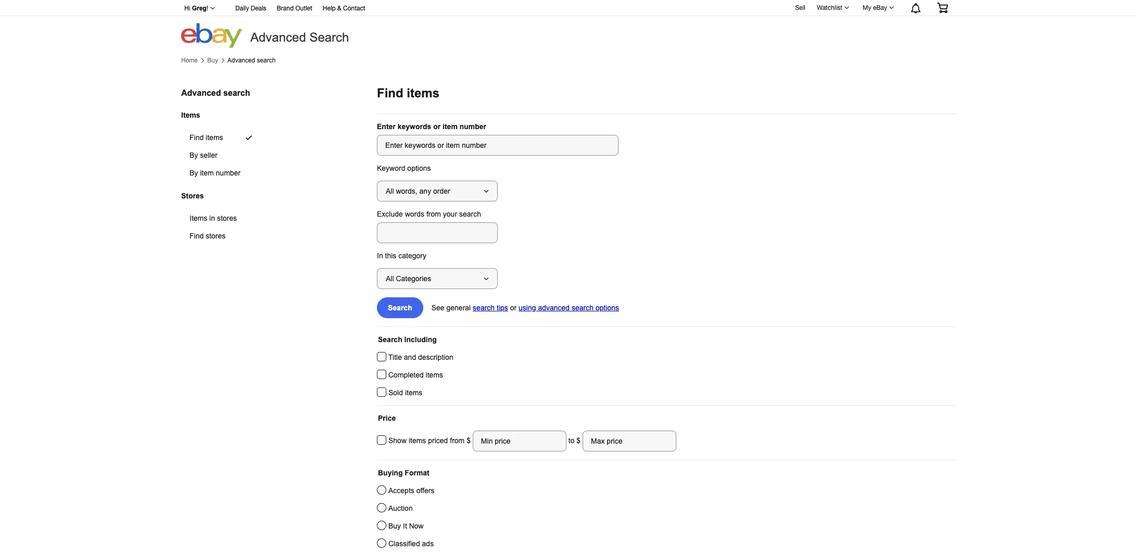 Task type: describe. For each thing, give the bounding box(es) containing it.
1 $ from the left
[[467, 436, 473, 445]]

buy link
[[207, 57, 218, 64]]

to $
[[567, 436, 583, 445]]

sell
[[796, 4, 806, 11]]

by for by item number
[[190, 169, 198, 177]]

daily deals link
[[235, 3, 267, 15]]

exclude words from your search
[[377, 210, 481, 218]]

find stores
[[190, 232, 226, 240]]

2 $ from the left
[[577, 436, 581, 445]]

0 vertical spatial options
[[408, 164, 431, 172]]

tips
[[497, 304, 508, 312]]

enter
[[377, 122, 396, 131]]

buy for buy it now
[[389, 522, 401, 530]]

classified
[[389, 540, 420, 548]]

sold items
[[389, 389, 423, 397]]

it
[[403, 522, 407, 530]]

hi greg !
[[184, 5, 208, 12]]

by for by seller
[[190, 151, 198, 160]]

using
[[519, 304, 536, 312]]

format
[[405, 469, 430, 477]]

brand outlet
[[277, 5, 312, 12]]

search for search including
[[378, 335, 403, 344]]

Enter minimum price range value, $ text field
[[473, 431, 567, 452]]

watchlist
[[817, 4, 843, 11]]

stores
[[181, 192, 204, 200]]

by item number
[[190, 169, 241, 177]]

auction
[[389, 504, 413, 513]]

words
[[405, 210, 425, 218]]

find stores link
[[181, 227, 262, 245]]

items in stores link
[[181, 210, 262, 227]]

buying
[[378, 469, 403, 477]]

search down advanced search link
[[223, 89, 250, 97]]

find for find stores link
[[190, 232, 204, 240]]

find for find items link
[[190, 133, 204, 142]]

brand
[[277, 5, 294, 12]]

title and description
[[389, 353, 454, 362]]

title
[[389, 353, 402, 362]]

banner containing sell
[[179, 0, 956, 48]]

category
[[399, 252, 427, 260]]

search down advanced search at the top left of page
[[257, 57, 276, 64]]

search including
[[378, 335, 437, 344]]

show items priced from
[[389, 436, 467, 445]]

deals
[[251, 5, 267, 12]]

0 horizontal spatial from
[[427, 210, 441, 218]]

home link
[[181, 57, 198, 64]]

0 vertical spatial find items
[[377, 86, 440, 100]]

completed
[[389, 371, 424, 379]]

1 horizontal spatial or
[[510, 304, 517, 312]]

offers
[[417, 487, 435, 495]]

&
[[338, 5, 342, 12]]

Enter maximum price range value, $ text field
[[583, 431, 677, 452]]

see
[[432, 304, 445, 312]]

home
[[181, 57, 198, 64]]

general
[[447, 304, 471, 312]]

!
[[207, 5, 208, 12]]

Exclude words from your search text field
[[377, 222, 498, 243]]

find items inside find items link
[[190, 133, 223, 142]]

advanced search link
[[227, 57, 276, 64]]

classified ads
[[389, 540, 434, 548]]

outlet
[[296, 5, 312, 12]]

keyword
[[377, 164, 406, 172]]

enter keywords or item number
[[377, 122, 487, 131]]

advanced search
[[251, 30, 349, 44]]

search button
[[377, 297, 423, 318]]

watchlist link
[[812, 2, 854, 14]]

1 vertical spatial advanced search
[[181, 89, 250, 97]]

items up seller
[[206, 133, 223, 142]]

help & contact
[[323, 5, 366, 12]]

and
[[404, 353, 416, 362]]

1 horizontal spatial number
[[460, 122, 487, 131]]

0 vertical spatial item
[[443, 122, 458, 131]]



Task type: vqa. For each thing, say whether or not it's contained in the screenshot.
2nd By from the bottom
yes



Task type: locate. For each thing, give the bounding box(es) containing it.
using advanced search options link
[[519, 304, 619, 312]]

0 vertical spatial advanced
[[251, 30, 306, 44]]

my ebay link
[[858, 2, 899, 14]]

items for items in stores
[[190, 214, 207, 223]]

show
[[389, 436, 407, 445]]

find inside find items link
[[190, 133, 204, 142]]

find items up seller
[[190, 133, 223, 142]]

number
[[460, 122, 487, 131], [216, 169, 241, 177]]

items
[[181, 111, 200, 119], [190, 214, 207, 223]]

stores inside find stores link
[[206, 232, 226, 240]]

daily
[[235, 5, 249, 12]]

in this category
[[377, 252, 427, 260]]

greg
[[192, 5, 207, 12]]

1 vertical spatial advanced
[[227, 57, 255, 64]]

1 vertical spatial from
[[450, 436, 465, 445]]

by seller link
[[181, 146, 266, 164]]

help & contact link
[[323, 3, 366, 15]]

by seller
[[190, 151, 218, 160]]

0 horizontal spatial $
[[467, 436, 473, 445]]

number inside by item number link
[[216, 169, 241, 177]]

stores right in
[[217, 214, 237, 223]]

items in stores
[[190, 214, 237, 223]]

help
[[323, 5, 336, 12]]

items up enter keywords or item number
[[407, 86, 440, 100]]

items
[[407, 86, 440, 100], [206, 133, 223, 142], [426, 371, 443, 379], [405, 389, 423, 397], [409, 436, 426, 445]]

0 horizontal spatial or
[[433, 122, 441, 131]]

find up by seller
[[190, 133, 204, 142]]

price
[[378, 414, 396, 422]]

1 vertical spatial items
[[190, 214, 207, 223]]

completed items
[[389, 371, 443, 379]]

1 vertical spatial options
[[596, 304, 619, 312]]

contact
[[343, 5, 366, 12]]

hi
[[184, 5, 190, 12]]

banner
[[179, 0, 956, 48]]

now
[[409, 522, 424, 530]]

find items link
[[181, 129, 266, 146]]

0 horizontal spatial item
[[200, 169, 214, 177]]

seller
[[200, 151, 218, 160]]

keywords
[[398, 122, 431, 131]]

search tips link
[[473, 304, 508, 312]]

item down seller
[[200, 169, 214, 177]]

keyword options
[[377, 164, 431, 172]]

or right tips
[[510, 304, 517, 312]]

item
[[443, 122, 458, 131], [200, 169, 214, 177]]

0 vertical spatial number
[[460, 122, 487, 131]]

advanced search down buy link
[[181, 89, 250, 97]]

accepts offers
[[389, 487, 435, 495]]

search up search including
[[388, 304, 412, 312]]

or
[[433, 122, 441, 131], [510, 304, 517, 312]]

1 horizontal spatial options
[[596, 304, 619, 312]]

2 by from the top
[[190, 169, 198, 177]]

0 vertical spatial advanced search
[[227, 57, 276, 64]]

description
[[418, 353, 454, 362]]

1 horizontal spatial item
[[443, 122, 458, 131]]

advanced down buy link
[[181, 89, 221, 97]]

from left the your
[[427, 210, 441, 218]]

1 vertical spatial search
[[388, 304, 412, 312]]

search
[[257, 57, 276, 64], [223, 89, 250, 97], [459, 210, 481, 218], [473, 304, 495, 312], [572, 304, 594, 312]]

ads
[[422, 540, 434, 548]]

stores inside items in stores link
[[217, 214, 237, 223]]

Enter keywords or item number text field
[[377, 135, 619, 156]]

by left seller
[[190, 151, 198, 160]]

your
[[443, 210, 457, 218]]

items down description on the bottom of the page
[[426, 371, 443, 379]]

items down completed items
[[405, 389, 423, 397]]

find inside find stores link
[[190, 232, 204, 240]]

items right show
[[409, 436, 426, 445]]

buying format
[[378, 469, 430, 477]]

0 horizontal spatial find items
[[190, 133, 223, 142]]

find up enter
[[377, 86, 404, 100]]

items up find items link
[[181, 111, 200, 119]]

1 horizontal spatial find items
[[377, 86, 440, 100]]

find down the "items in stores"
[[190, 232, 204, 240]]

0 vertical spatial find
[[377, 86, 404, 100]]

1 horizontal spatial buy
[[389, 522, 401, 530]]

buy right home link
[[207, 57, 218, 64]]

advanced down brand
[[251, 30, 306, 44]]

1 vertical spatial find
[[190, 133, 204, 142]]

item right keywords
[[443, 122, 458, 131]]

this
[[385, 252, 397, 260]]

search inside "button"
[[388, 304, 412, 312]]

1 horizontal spatial from
[[450, 436, 465, 445]]

by
[[190, 151, 198, 160], [190, 169, 198, 177]]

items left in
[[190, 214, 207, 223]]

find items up keywords
[[377, 86, 440, 100]]

buy left it
[[389, 522, 401, 530]]

from
[[427, 210, 441, 218], [450, 436, 465, 445]]

1 vertical spatial stores
[[206, 232, 226, 240]]

0 vertical spatial stores
[[217, 214, 237, 223]]

number down by seller link
[[216, 169, 241, 177]]

exclude
[[377, 210, 403, 218]]

my ebay
[[863, 4, 888, 11]]

advanced search
[[227, 57, 276, 64], [181, 89, 250, 97]]

$
[[467, 436, 473, 445], [577, 436, 581, 445]]

your shopping cart image
[[937, 3, 949, 13]]

stores down the "items in stores"
[[206, 232, 226, 240]]

find items
[[377, 86, 440, 100], [190, 133, 223, 142]]

2 vertical spatial find
[[190, 232, 204, 240]]

search down help
[[310, 30, 349, 44]]

advanced
[[538, 304, 570, 312]]

0 vertical spatial by
[[190, 151, 198, 160]]

options
[[408, 164, 431, 172], [596, 304, 619, 312]]

sell link
[[791, 4, 811, 11]]

0 vertical spatial search
[[310, 30, 349, 44]]

1 vertical spatial item
[[200, 169, 214, 177]]

by inside by item number link
[[190, 169, 198, 177]]

account navigation
[[179, 0, 956, 16]]

search up the title on the bottom of page
[[378, 335, 403, 344]]

to
[[569, 436, 575, 445]]

or right keywords
[[433, 122, 441, 131]]

advanced search right buy link
[[227, 57, 276, 64]]

1 vertical spatial number
[[216, 169, 241, 177]]

accepts
[[389, 487, 415, 495]]

0 vertical spatial or
[[433, 122, 441, 131]]

0 horizontal spatial number
[[216, 169, 241, 177]]

see general search tips or using advanced search options
[[432, 304, 619, 312]]

from right priced
[[450, 436, 465, 445]]

buy
[[207, 57, 218, 64], [389, 522, 401, 530]]

search
[[310, 30, 349, 44], [388, 304, 412, 312], [378, 335, 403, 344]]

$ right priced
[[467, 436, 473, 445]]

in
[[209, 214, 215, 223]]

0 horizontal spatial buy
[[207, 57, 218, 64]]

0 vertical spatial buy
[[207, 57, 218, 64]]

2 vertical spatial advanced
[[181, 89, 221, 97]]

brand outlet link
[[277, 3, 312, 15]]

by down by seller
[[190, 169, 198, 177]]

search left tips
[[473, 304, 495, 312]]

search right the your
[[459, 210, 481, 218]]

advanced
[[251, 30, 306, 44], [227, 57, 255, 64], [181, 89, 221, 97]]

daily deals
[[235, 5, 267, 12]]

2 vertical spatial search
[[378, 335, 403, 344]]

including
[[405, 335, 437, 344]]

1 vertical spatial buy
[[389, 522, 401, 530]]

advanced right buy link
[[227, 57, 255, 64]]

$ right to
[[577, 436, 581, 445]]

1 vertical spatial find items
[[190, 133, 223, 142]]

0 vertical spatial from
[[427, 210, 441, 218]]

search right advanced
[[572, 304, 594, 312]]

in
[[377, 252, 383, 260]]

by item number link
[[181, 164, 266, 182]]

sold
[[389, 389, 403, 397]]

0 horizontal spatial options
[[408, 164, 431, 172]]

number up enter keywords or item number text box at the top of page
[[460, 122, 487, 131]]

search for search "button"
[[388, 304, 412, 312]]

by inside by seller link
[[190, 151, 198, 160]]

1 vertical spatial or
[[510, 304, 517, 312]]

0 vertical spatial items
[[181, 111, 200, 119]]

1 vertical spatial by
[[190, 169, 198, 177]]

1 horizontal spatial $
[[577, 436, 581, 445]]

stores
[[217, 214, 237, 223], [206, 232, 226, 240]]

priced
[[428, 436, 448, 445]]

my
[[863, 4, 872, 11]]

ebay
[[874, 4, 888, 11]]

buy it now
[[389, 522, 424, 530]]

1 by from the top
[[190, 151, 198, 160]]

items for items
[[181, 111, 200, 119]]

buy for buy link
[[207, 57, 218, 64]]



